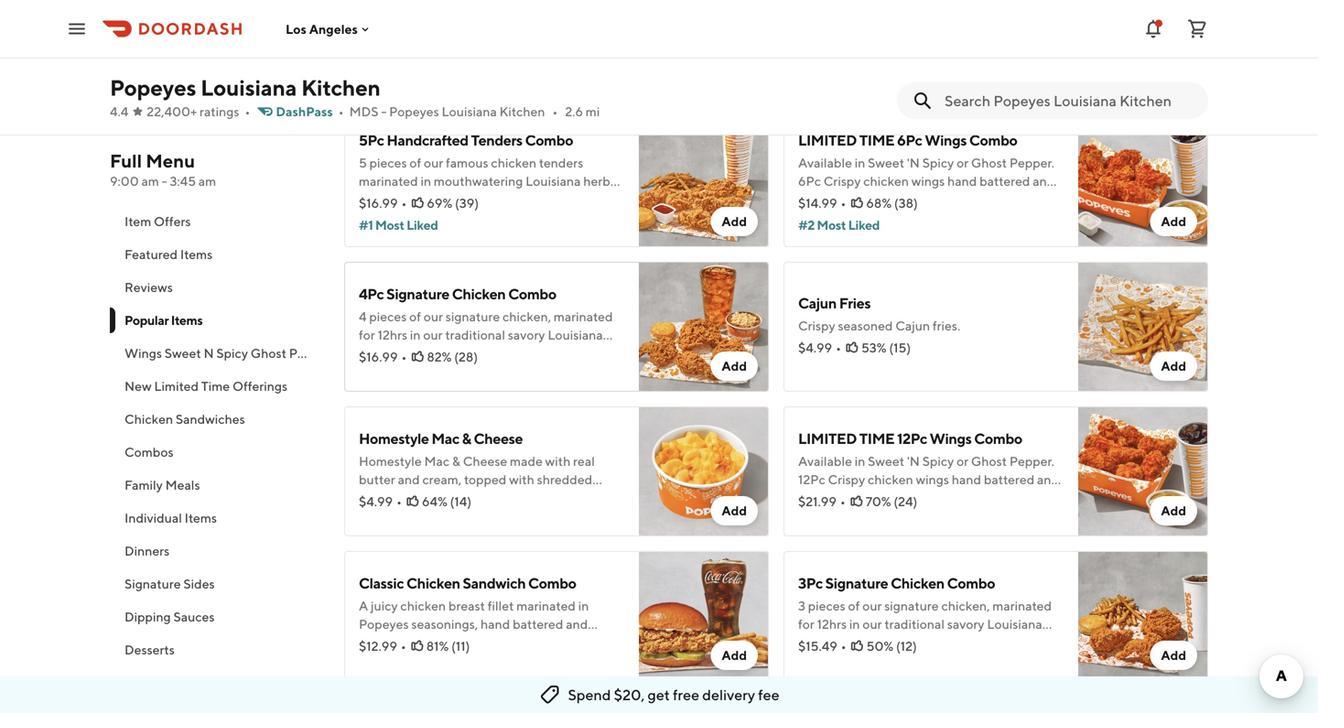 Task type: vqa. For each thing, say whether or not it's contained in the screenshot.
the leftmost $0
no



Task type: locate. For each thing, give the bounding box(es) containing it.
0 horizontal spatial $4.99
[[359, 494, 393, 509]]

kitchen
[[301, 75, 381, 101], [500, 104, 545, 119]]

spicy chicken sandwich combo image
[[1079, 0, 1209, 103]]

• for 50% (12)
[[841, 639, 847, 654]]

2 time from the top
[[860, 430, 895, 447]]

0 vertical spatial items
[[180, 247, 213, 262]]

$21.99 •
[[799, 494, 846, 509]]

offerings
[[233, 379, 288, 394]]

$8.99 •
[[359, 51, 402, 66]]

crispy left seasoned on the top right
[[799, 318, 836, 333]]

$4.99 • for cajun
[[799, 340, 842, 355]]

1 horizontal spatial with
[[546, 454, 571, 469]]

crispy inside available in sweet 'n spicy or ghost pepper. 6pc crispy chicken wings hand battered and breaded, available in your wing flavor choice. includes dipping sauce.
[[384, 29, 422, 44]]

limited up $14.99 •
[[799, 131, 857, 149]]

mds
[[350, 104, 379, 119]]

1 horizontal spatial ghost
[[532, 11, 568, 26]]

1 vertical spatial time
[[860, 430, 895, 447]]

1 horizontal spatial &
[[462, 430, 471, 447]]

$16.99 for 4pc
[[359, 349, 398, 365]]

4pc
[[359, 285, 384, 303]]

1 vertical spatial cajun
[[896, 318, 931, 333]]

in up sauce.
[[468, 47, 479, 62]]

1 horizontal spatial most
[[817, 218, 846, 233]]

1 vertical spatial in
[[468, 47, 479, 62]]

• right $8.99
[[397, 51, 402, 66]]

limited time 12pc wings combo image
[[1079, 407, 1209, 537]]

$15.49 •
[[799, 639, 847, 654]]

0 horizontal spatial ghost
[[251, 346, 287, 361]]

kitchen down $15
[[500, 104, 545, 119]]

2 $16.99 • from the top
[[359, 349, 407, 365]]

1 vertical spatial ghost
[[251, 346, 287, 361]]

1 $16.99 • from the top
[[359, 196, 407, 211]]

signature right 3pc
[[826, 575, 889, 592]]

$15
[[517, 73, 537, 88]]

classic chicken sandwich combo
[[359, 575, 577, 592]]

liked for handcrafted
[[407, 218, 438, 233]]

0 vertical spatial homestyle
[[359, 430, 429, 447]]

sweet left n
[[165, 346, 201, 361]]

• up #1 most liked
[[402, 196, 407, 211]]

5pc
[[359, 131, 384, 149]]

1 vertical spatial louisiana
[[442, 104, 497, 119]]

1 horizontal spatial kitchen
[[500, 104, 545, 119]]

Item Search search field
[[945, 91, 1194, 111]]

most right '#1'
[[375, 218, 405, 233]]

• for 64% (14)
[[397, 494, 402, 509]]

items for individual items
[[185, 511, 217, 526]]

• right the $15.49
[[841, 639, 847, 654]]

1 vertical spatial $4.99 •
[[359, 494, 402, 509]]

-
[[381, 104, 387, 119], [162, 174, 167, 189]]

0 vertical spatial ghost
[[532, 11, 568, 26]]

#2 most liked
[[799, 218, 880, 233]]

0 vertical spatial -
[[381, 104, 387, 119]]

popeyes louisiana kitchen
[[110, 75, 381, 101]]

am right 3:45
[[199, 174, 216, 189]]

louisiana up 5pc handcrafted tenders combo
[[442, 104, 497, 119]]

- inside full menu 9:00 am - 3:45 am
[[162, 174, 167, 189]]

0 horizontal spatial signature
[[125, 577, 181, 592]]

ghost up offerings
[[251, 346, 287, 361]]

cajun
[[799, 294, 837, 312], [896, 318, 931, 333]]

1 vertical spatial items
[[171, 313, 203, 328]]

3pc
[[799, 575, 823, 592]]

available
[[414, 47, 465, 62]]

sweet inside button
[[165, 346, 201, 361]]

cheese up topped
[[463, 454, 508, 469]]

(38)
[[895, 196, 918, 211]]

6pc up $8.99
[[359, 29, 382, 44]]

items down family meals button
[[185, 511, 217, 526]]

• for 53% (15)
[[836, 340, 842, 355]]

chicken sandwiches button
[[110, 403, 322, 436]]

2 liked from the left
[[849, 218, 880, 233]]

1 vertical spatial mac
[[425, 454, 450, 469]]

• right the $21.99
[[841, 494, 846, 509]]

1 vertical spatial -
[[162, 174, 167, 189]]

• left 82%
[[402, 349, 407, 365]]

popeyes up handcrafted
[[389, 104, 439, 119]]

spicy up wings
[[483, 11, 515, 26]]

in up the chicken
[[416, 11, 426, 26]]

• left 2.6
[[553, 104, 558, 119]]

hand
[[508, 29, 538, 44]]

combo for 5pc handcrafted tenders combo
[[525, 131, 574, 149]]

0 horizontal spatial am
[[141, 174, 159, 189]]

0 horizontal spatial crispy
[[384, 29, 422, 44]]

0 vertical spatial $4.99
[[799, 340, 833, 355]]

64%
[[422, 494, 448, 509]]

most for 5pc
[[375, 218, 405, 233]]

limited for limited time 12pc wings combo
[[799, 430, 857, 447]]

1 limited from the top
[[799, 131, 857, 149]]

2 limited from the top
[[799, 430, 857, 447]]

#2
[[799, 218, 815, 233]]

$4.99
[[799, 340, 833, 355], [359, 494, 393, 509]]

item
[[125, 214, 151, 229]]

- left 3:45
[[162, 174, 167, 189]]

•
[[397, 51, 402, 66], [245, 104, 250, 119], [339, 104, 344, 119], [553, 104, 558, 119], [402, 196, 407, 211], [841, 196, 847, 211], [836, 340, 842, 355], [402, 349, 407, 365], [397, 494, 402, 509], [841, 494, 846, 509], [401, 639, 406, 654], [841, 639, 847, 654]]

1 horizontal spatial spicy
[[483, 11, 515, 26]]

0 vertical spatial $16.99
[[359, 196, 398, 211]]

1 time from the top
[[860, 131, 895, 149]]

0 horizontal spatial spicy
[[216, 346, 248, 361]]

0 vertical spatial 6pc
[[359, 29, 382, 44]]

limited up $21.99 •
[[799, 430, 857, 447]]

$4.99 •
[[799, 340, 842, 355], [359, 494, 402, 509]]

and up choice.
[[594, 29, 616, 44]]

add button for 5pc handcrafted tenders combo
[[711, 207, 758, 236]]

dashpass •
[[276, 104, 344, 119]]

0 vertical spatial and
[[594, 29, 616, 44]]

with
[[546, 454, 571, 469], [509, 472, 535, 487]]

kitchen up the mds
[[301, 75, 381, 101]]

6pc inside available in sweet 'n spicy or ghost pepper. 6pc crispy chicken wings hand battered and breaded, available in your wing flavor choice. includes dipping sauce.
[[359, 29, 382, 44]]

crispy down available
[[384, 29, 422, 44]]

2 most from the left
[[817, 218, 846, 233]]

wings sweet n spicy ghost pepper button
[[110, 337, 332, 370]]

with down 'made'
[[509, 472, 535, 487]]

$4.99 for homestyle
[[359, 494, 393, 509]]

0 vertical spatial sweet
[[429, 11, 465, 26]]

liked down 68%
[[849, 218, 880, 233]]

2 homestyle from the top
[[359, 454, 422, 469]]

$16.99 left 82%
[[359, 349, 398, 365]]

4pc signature chicken combo image
[[639, 262, 769, 392]]

signature sides button
[[110, 568, 322, 601]]

0 horizontal spatial -
[[162, 174, 167, 189]]

1 horizontal spatial cajun
[[896, 318, 931, 333]]

wings for limited time 12pc wings combo
[[930, 430, 972, 447]]

signature right 4pc
[[387, 285, 450, 303]]

4pc signature chicken combo
[[359, 285, 557, 303]]

combo for classic chicken sandwich combo
[[529, 575, 577, 592]]

homestyle
[[359, 430, 429, 447], [359, 454, 422, 469]]

ghost inside button
[[251, 346, 287, 361]]

2 $16.99 from the top
[[359, 349, 398, 365]]

- right the mds
[[381, 104, 387, 119]]

69%
[[427, 196, 453, 211]]

sweet
[[429, 11, 465, 26], [165, 346, 201, 361]]

1 horizontal spatial signature
[[387, 285, 450, 303]]

cheese up 'made'
[[474, 430, 523, 447]]

&
[[462, 430, 471, 447], [452, 454, 461, 469]]

add for 4pc signature chicken combo
[[722, 359, 747, 374]]

1 vertical spatial homestyle
[[359, 454, 422, 469]]

0 vertical spatial $4.99 •
[[799, 340, 842, 355]]

$16.99 • left 82%
[[359, 349, 407, 365]]

4.4
[[110, 104, 129, 119]]

spend $20, get free delivery fee
[[568, 686, 780, 704]]

1 horizontal spatial in
[[468, 47, 479, 62]]

1 am from the left
[[141, 174, 159, 189]]

limited time 12pc wings combo
[[799, 430, 1023, 447]]

0 vertical spatial $16.99 •
[[359, 196, 407, 211]]

popeyes up 22,400+
[[110, 75, 196, 101]]

82%
[[427, 349, 452, 365]]

1 vertical spatial kitchen
[[500, 104, 545, 119]]

& up topped
[[462, 430, 471, 447]]

1 vertical spatial $16.99
[[359, 349, 398, 365]]

sweet up the chicken
[[429, 11, 465, 26]]

$4.99 • down seasoned on the top right
[[799, 340, 842, 355]]

'n
[[468, 11, 481, 26]]

• down seasoned on the top right
[[836, 340, 842, 355]]

82% (28)
[[427, 349, 478, 365]]

0 horizontal spatial popeyes
[[110, 75, 196, 101]]

am right 9:00 at the left
[[141, 174, 159, 189]]

featured items button
[[110, 238, 322, 271]]

signature for 3pc
[[826, 575, 889, 592]]

0 horizontal spatial sweet
[[165, 346, 201, 361]]

0 vertical spatial spicy
[[483, 11, 515, 26]]

$16.99 • up #1 most liked
[[359, 196, 407, 211]]

and right butter
[[398, 472, 420, 487]]

$4.99 down butter
[[359, 494, 393, 509]]

2 vertical spatial and
[[403, 490, 425, 506]]

crispy
[[384, 29, 422, 44], [799, 318, 836, 333]]

& up cream,
[[452, 454, 461, 469]]

time up 68%
[[860, 131, 895, 149]]

1 horizontal spatial louisiana
[[442, 104, 497, 119]]

flavor
[[540, 47, 573, 62]]

spicy right n
[[216, 346, 248, 361]]

1 horizontal spatial sweet
[[429, 11, 465, 26]]

tenders
[[471, 131, 523, 149]]

chicken up combos
[[125, 412, 173, 427]]

combo for 4pc signature chicken combo
[[508, 285, 557, 303]]

1 horizontal spatial $4.99 •
[[799, 340, 842, 355]]

and inside available in sweet 'n spicy or ghost pepper. 6pc crispy chicken wings hand battered and breaded, available in your wing flavor choice. includes dipping sauce.
[[594, 29, 616, 44]]

los
[[286, 21, 307, 36]]

add for classic chicken sandwich combo
[[722, 648, 747, 663]]

1 vertical spatial limited
[[799, 430, 857, 447]]

time for 12pc
[[860, 430, 895, 447]]

desserts
[[125, 642, 175, 658]]

1 homestyle from the top
[[359, 430, 429, 447]]

$4.99 • down butter
[[359, 494, 402, 509]]

0 horizontal spatial kitchen
[[301, 75, 381, 101]]

cajun up (15)
[[896, 318, 931, 333]]

2 vertical spatial items
[[185, 511, 217, 526]]

$16.99 • for 4pc
[[359, 349, 407, 365]]

wings for deals: free 6pc wings over $15
[[447, 73, 484, 88]]

1 liked from the left
[[407, 218, 438, 233]]

70%
[[866, 494, 892, 509]]

items
[[180, 247, 213, 262], [171, 313, 203, 328], [185, 511, 217, 526]]

2.6
[[565, 104, 583, 119]]

• up #2 most liked
[[841, 196, 847, 211]]

(15)
[[890, 340, 911, 355]]

items inside button
[[185, 511, 217, 526]]

2 am from the left
[[199, 174, 216, 189]]

6pc
[[359, 29, 382, 44], [898, 131, 923, 149]]

$20,
[[614, 686, 645, 704]]

0 vertical spatial cajun
[[799, 294, 837, 312]]

1 horizontal spatial $4.99
[[799, 340, 833, 355]]

mac
[[432, 430, 460, 447], [425, 454, 450, 469]]

• right $12.99
[[401, 639, 406, 654]]

cheese
[[474, 430, 523, 447], [463, 454, 508, 469]]

1 horizontal spatial 6pc
[[898, 131, 923, 149]]

0 horizontal spatial $4.99 •
[[359, 494, 402, 509]]

signature up dipping
[[125, 577, 181, 592]]

0 vertical spatial crispy
[[384, 29, 422, 44]]

$4.99 • for homestyle
[[359, 494, 402, 509]]

$16.99 up '#1'
[[359, 196, 398, 211]]

• for 70% (24)
[[841, 494, 846, 509]]

los angeles
[[286, 21, 358, 36]]

1 $16.99 from the top
[[359, 196, 398, 211]]

• left 64%
[[397, 494, 402, 509]]

5pc handcrafted tenders combo
[[359, 131, 574, 149]]

popeyes
[[110, 75, 196, 101], [389, 104, 439, 119]]

0 vertical spatial time
[[860, 131, 895, 149]]

new
[[125, 379, 152, 394]]

3pc signature chicken combo image
[[1079, 551, 1209, 681]]

with up shredded
[[546, 454, 571, 469]]

n
[[204, 346, 214, 361]]

0 horizontal spatial liked
[[407, 218, 438, 233]]

1 horizontal spatial am
[[199, 174, 216, 189]]

signature inside button
[[125, 577, 181, 592]]

2 horizontal spatial signature
[[826, 575, 889, 592]]

$8.99
[[359, 51, 393, 66]]

(14)
[[450, 494, 472, 509]]

add button for limited time 6pc wings combo
[[1151, 207, 1198, 236]]

wings sweet n spicy ghost pepper
[[125, 346, 332, 361]]

beverages button
[[110, 667, 322, 700]]

1 vertical spatial &
[[452, 454, 461, 469]]

6pc up (38)
[[898, 131, 923, 149]]

item offers button
[[110, 205, 322, 238]]

items down item offers button
[[180, 247, 213, 262]]

combos
[[125, 445, 174, 460]]

louisiana up ratings
[[201, 75, 297, 101]]

new limited time offerings
[[125, 379, 288, 394]]

1 most from the left
[[375, 218, 405, 233]]

add for limited time 12pc wings combo
[[1162, 503, 1187, 518]]

pepper
[[289, 346, 332, 361]]

ghost inside available in sweet 'n spicy or ghost pepper. 6pc crispy chicken wings hand battered and breaded, available in your wing flavor choice. includes dipping sauce.
[[532, 11, 568, 26]]

0 horizontal spatial most
[[375, 218, 405, 233]]

time left 12pc on the right
[[860, 430, 895, 447]]

dipping sauces
[[125, 610, 215, 625]]

items right popular
[[171, 313, 203, 328]]

most down $14.99 •
[[817, 218, 846, 233]]

1 horizontal spatial -
[[381, 104, 387, 119]]

cajun left fries
[[799, 294, 837, 312]]

0 vertical spatial limited
[[799, 131, 857, 149]]

0 horizontal spatial 6pc
[[359, 29, 382, 44]]

combo for 3pc signature chicken combo
[[948, 575, 996, 592]]

1 horizontal spatial liked
[[849, 218, 880, 233]]

chicken
[[424, 29, 470, 44]]

1 vertical spatial spicy
[[216, 346, 248, 361]]

1 horizontal spatial popeyes
[[389, 104, 439, 119]]

0 vertical spatial louisiana
[[201, 75, 297, 101]]

and left baked
[[403, 490, 425, 506]]

81%
[[427, 639, 449, 654]]

1 vertical spatial crispy
[[799, 318, 836, 333]]

1 vertical spatial sweet
[[165, 346, 201, 361]]

full menu 9:00 am - 3:45 am
[[110, 150, 216, 189]]

add button for limited time 12pc wings combo
[[1151, 496, 1198, 526]]

items inside "button"
[[180, 247, 213, 262]]

items for popular items
[[171, 313, 203, 328]]

beverages
[[125, 675, 186, 691]]

0 vertical spatial popeyes
[[110, 75, 196, 101]]

spicy
[[483, 11, 515, 26], [216, 346, 248, 361]]

louisiana
[[201, 75, 297, 101], [442, 104, 497, 119]]

liked down 69%
[[407, 218, 438, 233]]

ghost up battered
[[532, 11, 568, 26]]

$4.99 left 53%
[[799, 340, 833, 355]]

1 vertical spatial $4.99
[[359, 494, 393, 509]]

1 vertical spatial with
[[509, 472, 535, 487]]

0 vertical spatial in
[[416, 11, 426, 26]]

1 horizontal spatial crispy
[[799, 318, 836, 333]]

1 vertical spatial $16.99 •
[[359, 349, 407, 365]]

available
[[359, 11, 413, 26]]



Task type: describe. For each thing, give the bounding box(es) containing it.
your
[[481, 47, 507, 62]]

1 vertical spatial 6pc
[[898, 131, 923, 149]]

popular
[[125, 313, 169, 328]]

1 vertical spatial popeyes
[[389, 104, 439, 119]]

limited time 6pc wings combo image
[[1079, 117, 1209, 247]]

free
[[396, 73, 422, 88]]

made
[[510, 454, 543, 469]]

$15.49
[[799, 639, 838, 654]]

free
[[673, 686, 700, 704]]

featured
[[125, 247, 178, 262]]

item offers
[[125, 214, 191, 229]]

53% (15)
[[862, 340, 911, 355]]

add button for 3pc signature chicken combo
[[1151, 641, 1198, 670]]

open menu image
[[66, 18, 88, 40]]

limited time 6pc wings image
[[639, 0, 769, 103]]

family meals
[[125, 478, 200, 493]]

sandwiches
[[176, 412, 245, 427]]

cheese
[[359, 490, 400, 506]]

50%
[[867, 639, 894, 654]]

notification bell image
[[1143, 18, 1165, 40]]

handcrafted
[[387, 131, 469, 149]]

$4.99 for cajun
[[799, 340, 833, 355]]

battered
[[540, 29, 591, 44]]

22,400+
[[147, 104, 197, 119]]

0 horizontal spatial &
[[452, 454, 461, 469]]

50% (12)
[[867, 639, 918, 654]]

family meals button
[[110, 469, 322, 502]]

add for limited time 6pc wings combo
[[1162, 214, 1187, 229]]

77% (31)
[[422, 51, 469, 66]]

butter
[[359, 472, 396, 487]]

homestyle mac & cheese image
[[639, 407, 769, 537]]

0 vertical spatial &
[[462, 430, 471, 447]]

brown.
[[539, 490, 578, 506]]

ratings
[[200, 104, 239, 119]]

dipping
[[411, 65, 456, 81]]

featured items
[[125, 247, 213, 262]]

sauce.
[[458, 65, 495, 81]]

9:00
[[110, 174, 139, 189]]

add for 5pc handcrafted tenders combo
[[722, 214, 747, 229]]

spend
[[568, 686, 611, 704]]

golden
[[495, 490, 536, 506]]

delivery
[[703, 686, 756, 704]]

meals
[[165, 478, 200, 493]]

0 horizontal spatial in
[[416, 11, 426, 26]]

22,400+ ratings •
[[147, 104, 250, 119]]

mds - popeyes louisiana kitchen • 2.6 mi
[[350, 104, 600, 119]]

12pc
[[898, 430, 928, 447]]

add button for classic chicken sandwich combo
[[711, 641, 758, 670]]

cajun fries image
[[1079, 262, 1209, 392]]

individual
[[125, 511, 182, 526]]

0 vertical spatial with
[[546, 454, 571, 469]]

$16.99 for 5pc
[[359, 196, 398, 211]]

spicy inside available in sweet 'n spicy or ghost pepper. 6pc crispy chicken wings hand battered and breaded, available in your wing flavor choice. includes dipping sauce.
[[483, 11, 515, 26]]

individual items
[[125, 511, 217, 526]]

$14.99 •
[[799, 196, 847, 211]]

sides
[[184, 577, 215, 592]]

• for 68% (38)
[[841, 196, 847, 211]]

chicken right classic
[[407, 575, 460, 592]]

individual items button
[[110, 502, 322, 535]]

includes
[[359, 65, 409, 81]]

popular items
[[125, 313, 203, 328]]

$21.99
[[799, 494, 837, 509]]

crispy inside cajun fries crispy seasoned cajun fries.
[[799, 318, 836, 333]]

• left the mds
[[339, 104, 344, 119]]

0 horizontal spatial louisiana
[[201, 75, 297, 101]]

reviews
[[125, 280, 173, 295]]

time
[[201, 379, 230, 394]]

until
[[466, 490, 493, 506]]

chicken up the (28)
[[452, 285, 506, 303]]

limited for limited time 6pc wings combo
[[799, 131, 857, 149]]

53%
[[862, 340, 887, 355]]

chicken up "(12)"
[[891, 575, 945, 592]]

mi
[[586, 104, 600, 119]]

deals: free 6pc wings over $15
[[359, 73, 537, 88]]

(24)
[[894, 494, 918, 509]]

(39)
[[455, 196, 479, 211]]

• for 81% (11)
[[401, 639, 406, 654]]

0 vertical spatial kitchen
[[301, 75, 381, 101]]

wings for limited time 6pc wings combo
[[925, 131, 967, 149]]

0 vertical spatial mac
[[432, 430, 460, 447]]

wings
[[472, 29, 506, 44]]

classic chicken sandwich combo image
[[639, 551, 769, 681]]

chicken inside button
[[125, 412, 173, 427]]

signature for 4pc
[[387, 285, 450, 303]]

spicy inside wings sweet n spicy ghost pepper button
[[216, 346, 248, 361]]

sandwich
[[463, 575, 526, 592]]

items for featured items
[[180, 247, 213, 262]]

dinners
[[125, 544, 170, 559]]

shredded
[[537, 472, 593, 487]]

wing
[[510, 47, 537, 62]]

breaded,
[[359, 47, 411, 62]]

1 vertical spatial cheese
[[463, 454, 508, 469]]

chicken sandwiches
[[125, 412, 245, 427]]

get
[[648, 686, 670, 704]]

• for 77% (31)
[[397, 51, 402, 66]]

seasoned
[[838, 318, 893, 333]]

$16.99 • for 5pc
[[359, 196, 407, 211]]

sauces
[[174, 610, 215, 625]]

over
[[486, 73, 515, 88]]

5pc handcrafted tenders combo image
[[639, 117, 769, 247]]

new limited time offerings button
[[110, 370, 322, 403]]

wings inside button
[[125, 346, 162, 361]]

full
[[110, 150, 142, 172]]

81% (11)
[[427, 639, 470, 654]]

69% (39)
[[427, 196, 479, 211]]

(28)
[[455, 349, 478, 365]]

most for limited
[[817, 218, 846, 233]]

• for 69% (39)
[[402, 196, 407, 211]]

real
[[573, 454, 595, 469]]

limited
[[154, 379, 199, 394]]

time for 6pc
[[860, 131, 895, 149]]

• down popeyes louisiana kitchen at the left top
[[245, 104, 250, 119]]

3pc signature chicken combo
[[799, 575, 996, 592]]

sweet inside available in sweet 'n spicy or ghost pepper. 6pc crispy chicken wings hand battered and breaded, available in your wing flavor choice. includes dipping sauce.
[[429, 11, 465, 26]]

add button for 4pc signature chicken combo
[[711, 352, 758, 381]]

dipping
[[125, 610, 171, 625]]

0 horizontal spatial cajun
[[799, 294, 837, 312]]

70% (24)
[[866, 494, 918, 509]]

pepper.
[[570, 11, 615, 26]]

0 vertical spatial cheese
[[474, 430, 523, 447]]

signature sides
[[125, 577, 215, 592]]

1 vertical spatial and
[[398, 472, 420, 487]]

fries
[[840, 294, 871, 312]]

0 items, open order cart image
[[1187, 18, 1209, 40]]

deals:
[[359, 73, 393, 88]]

dashpass
[[276, 104, 333, 119]]

liked for time
[[849, 218, 880, 233]]

0 horizontal spatial with
[[509, 472, 535, 487]]

• for 82% (28)
[[402, 349, 407, 365]]

$14.99
[[799, 196, 838, 211]]

add for 3pc signature chicken combo
[[1162, 648, 1187, 663]]



